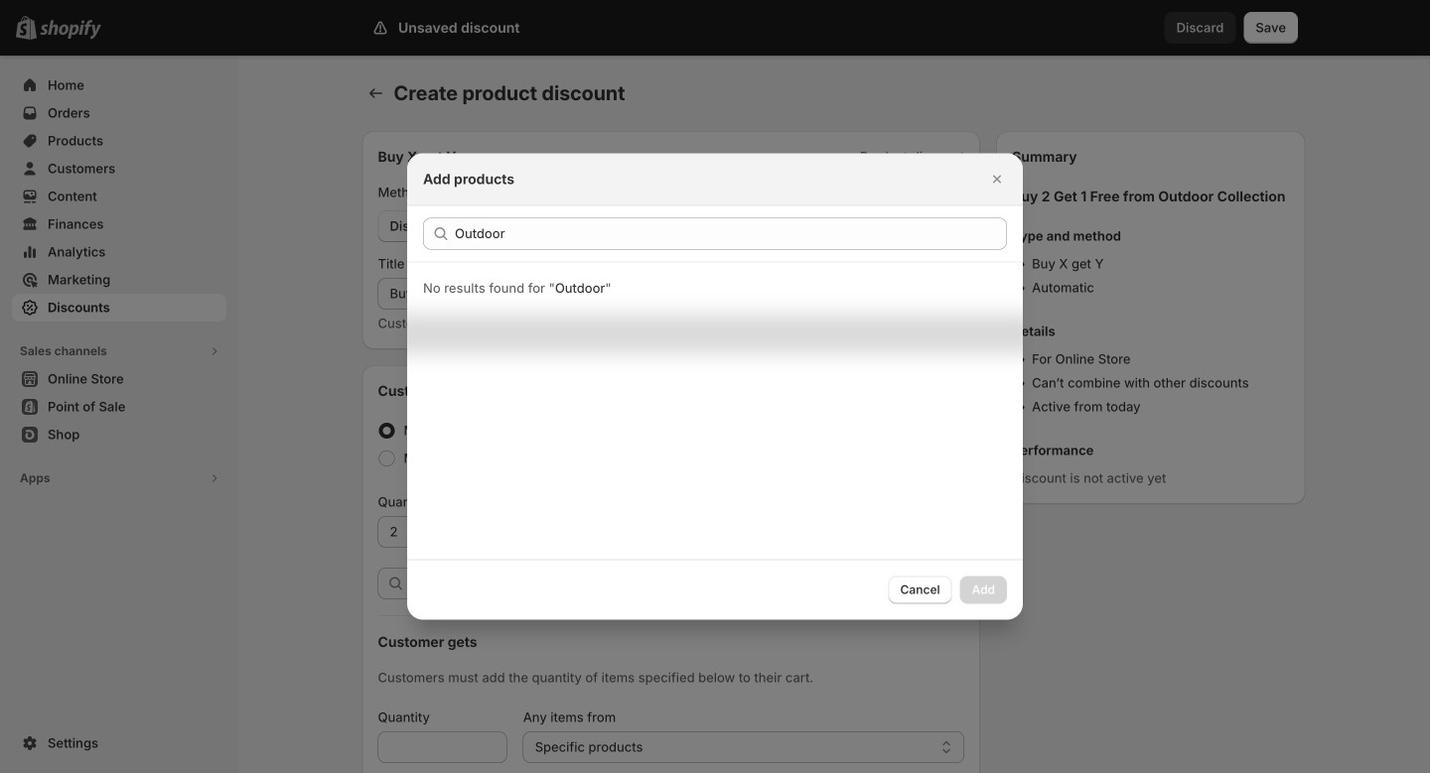Task type: vqa. For each thing, say whether or not it's contained in the screenshot.
Contact
no



Task type: describe. For each thing, give the bounding box(es) containing it.
shopify image
[[40, 20, 101, 39]]



Task type: locate. For each thing, give the bounding box(es) containing it.
Search products text field
[[455, 218, 1007, 250]]

dialog
[[0, 153, 1430, 620]]



